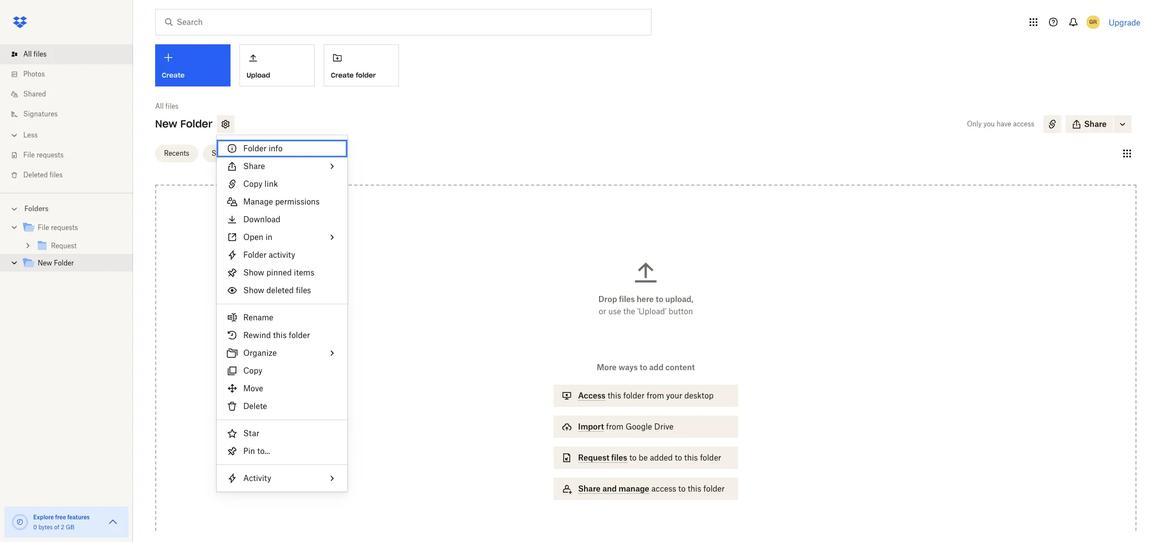 Task type: locate. For each thing, give the bounding box(es) containing it.
1 copy from the top
[[243, 179, 263, 188]]

photos link
[[9, 64, 133, 84]]

1 horizontal spatial all files link
[[155, 101, 179, 112]]

files inside drop files here to upload, or use the 'upload' button
[[619, 294, 635, 304]]

to right here
[[656, 294, 664, 304]]

1 horizontal spatial all
[[155, 102, 164, 110]]

1 vertical spatial file
[[38, 223, 49, 232]]

group
[[0, 217, 133, 281]]

show deleted files menu item
[[217, 282, 348, 299]]

show pinned items
[[243, 268, 315, 277]]

all files
[[23, 50, 47, 58], [155, 102, 179, 110]]

file requests down folders button
[[38, 223, 78, 232]]

1 horizontal spatial share
[[578, 484, 601, 493]]

0 horizontal spatial all files
[[23, 50, 47, 58]]

desktop
[[685, 391, 714, 400]]

1 vertical spatial all files link
[[155, 101, 179, 112]]

or
[[599, 307, 606, 316]]

all up "photos"
[[23, 50, 32, 58]]

1 vertical spatial new folder
[[38, 259, 74, 267]]

1 horizontal spatial new
[[155, 118, 177, 130]]

all files link
[[9, 44, 133, 64], [155, 101, 179, 112]]

show inside menu item
[[243, 286, 264, 295]]

new folder
[[155, 118, 213, 130], [38, 259, 74, 267]]

0 vertical spatial requests
[[37, 151, 64, 159]]

new
[[155, 118, 177, 130], [38, 259, 52, 267]]

dropbox image
[[9, 11, 31, 33]]

rename menu item
[[217, 309, 348, 327]]

file
[[23, 151, 35, 159], [38, 223, 49, 232]]

requests up deleted files
[[37, 151, 64, 159]]

to left add
[[640, 363, 648, 372]]

request files to be added to this folder
[[578, 453, 722, 462]]

1 vertical spatial share
[[243, 161, 265, 171]]

folder activity
[[243, 250, 295, 259]]

1 vertical spatial all files
[[155, 102, 179, 110]]

to down request files to be added to this folder at the bottom of page
[[679, 484, 686, 493]]

copy
[[243, 179, 263, 188], [243, 366, 263, 375]]

2 horizontal spatial share
[[1085, 119, 1107, 129]]

file requests link down folders button
[[22, 221, 124, 236]]

upload,
[[666, 294, 694, 304]]

file requests link up deleted files
[[9, 145, 133, 165]]

copy left link
[[243, 179, 263, 188]]

file down folders
[[38, 223, 49, 232]]

all files list item
[[0, 44, 133, 64]]

folders
[[24, 205, 49, 213]]

file requests up deleted files
[[23, 151, 64, 159]]

access right the have
[[1014, 120, 1035, 128]]

new down folders
[[38, 259, 52, 267]]

files up "photos"
[[34, 50, 47, 58]]

shared link
[[9, 84, 133, 104]]

open in
[[243, 232, 273, 242]]

files
[[34, 50, 47, 58], [166, 102, 179, 110], [50, 171, 63, 179], [296, 286, 311, 295], [619, 294, 635, 304], [612, 453, 627, 462]]

activity
[[269, 250, 295, 259]]

move
[[243, 384, 263, 393]]

pin
[[243, 446, 255, 456]]

from left your
[[647, 391, 664, 400]]

access
[[578, 391, 606, 400]]

1 vertical spatial access
[[652, 484, 676, 493]]

all files link up recents
[[155, 101, 179, 112]]

group containing file requests
[[0, 217, 133, 281]]

from
[[647, 391, 664, 400], [606, 422, 624, 431]]

requests down folders button
[[51, 223, 78, 232]]

0 horizontal spatial new folder
[[38, 259, 74, 267]]

deleted files
[[23, 171, 63, 179]]

file requests link
[[9, 145, 133, 165], [22, 221, 124, 236]]

added
[[650, 453, 673, 462]]

'upload'
[[637, 307, 667, 316]]

access for manage
[[652, 484, 676, 493]]

access for have
[[1014, 120, 1035, 128]]

google
[[626, 422, 652, 431]]

0 vertical spatial file requests
[[23, 151, 64, 159]]

be
[[639, 453, 648, 462]]

here
[[637, 294, 654, 304]]

button
[[669, 307, 693, 316]]

0 horizontal spatial new
[[38, 259, 52, 267]]

access this folder from your desktop
[[578, 391, 714, 400]]

from right import
[[606, 422, 624, 431]]

list
[[0, 38, 133, 193]]

0 vertical spatial all
[[23, 50, 32, 58]]

this right access
[[608, 391, 621, 400]]

1 show from the top
[[243, 268, 264, 277]]

access inside more ways to add content element
[[652, 484, 676, 493]]

files left be on the bottom
[[612, 453, 627, 462]]

0 horizontal spatial from
[[606, 422, 624, 431]]

of
[[54, 524, 59, 531]]

file requests
[[23, 151, 64, 159], [38, 223, 78, 232]]

import from google drive
[[578, 422, 674, 431]]

0 horizontal spatial access
[[652, 484, 676, 493]]

2 show from the top
[[243, 286, 264, 295]]

delete
[[243, 401, 267, 411]]

delete menu item
[[217, 397, 348, 415]]

1 vertical spatial new
[[38, 259, 52, 267]]

0 horizontal spatial file
[[23, 151, 35, 159]]

this inside menu item
[[273, 330, 287, 340]]

0 vertical spatial new folder
[[155, 118, 213, 130]]

all files link up shared link
[[9, 44, 133, 64]]

pin to...
[[243, 446, 270, 456]]

0 vertical spatial show
[[243, 268, 264, 277]]

0 horizontal spatial share
[[243, 161, 265, 171]]

1 vertical spatial show
[[243, 286, 264, 295]]

0 vertical spatial share
[[1085, 119, 1107, 129]]

folder
[[356, 71, 376, 79], [289, 330, 310, 340], [624, 391, 645, 400], [700, 453, 722, 462], [704, 484, 725, 493]]

request
[[578, 453, 610, 462]]

to left be on the bottom
[[630, 453, 637, 462]]

folders button
[[0, 200, 133, 217]]

file down less on the left top
[[23, 151, 35, 159]]

to
[[656, 294, 664, 304], [640, 363, 648, 372], [630, 453, 637, 462], [675, 453, 682, 462], [679, 484, 686, 493]]

all inside list item
[[23, 50, 32, 58]]

file requests inside list
[[23, 151, 64, 159]]

this right added
[[685, 453, 698, 462]]

share
[[1085, 119, 1107, 129], [243, 161, 265, 171], [578, 484, 601, 493]]

2 copy from the top
[[243, 366, 263, 375]]

1 horizontal spatial access
[[1014, 120, 1035, 128]]

copy up move
[[243, 366, 263, 375]]

copy inside copy link menu item
[[243, 179, 263, 188]]

use
[[609, 307, 621, 316]]

share and manage access to this folder
[[578, 484, 725, 493]]

manage
[[243, 197, 273, 206]]

drive
[[654, 422, 674, 431]]

all up recents button
[[155, 102, 164, 110]]

upgrade link
[[1109, 17, 1141, 27]]

folder activity menu item
[[217, 246, 348, 264]]

in
[[266, 232, 273, 242]]

share inside button
[[1085, 119, 1107, 129]]

copy link menu item
[[217, 175, 348, 193]]

0 vertical spatial file requests link
[[9, 145, 133, 165]]

to...
[[257, 446, 270, 456]]

to inside drop files here to upload, or use the 'upload' button
[[656, 294, 664, 304]]

this down "rename" menu item at the left bottom
[[273, 330, 287, 340]]

signatures link
[[9, 104, 133, 124]]

file inside list
[[23, 151, 35, 159]]

show inside menu item
[[243, 268, 264, 277]]

files up the the
[[619, 294, 635, 304]]

rename
[[243, 313, 273, 322]]

create folder button
[[324, 44, 399, 86]]

show deleted files
[[243, 286, 311, 295]]

0 horizontal spatial all
[[23, 50, 32, 58]]

0 vertical spatial file
[[23, 151, 35, 159]]

folder left info
[[243, 144, 267, 153]]

2 vertical spatial share
[[578, 484, 601, 493]]

show down folder activity
[[243, 268, 264, 277]]

requests
[[37, 151, 64, 159], [51, 223, 78, 232]]

1 vertical spatial copy
[[243, 366, 263, 375]]

star
[[243, 429, 259, 438]]

copy inside copy "menu item"
[[243, 366, 263, 375]]

0 vertical spatial copy
[[243, 179, 263, 188]]

this down request files to be added to this folder at the bottom of page
[[688, 484, 702, 493]]

pinned
[[267, 268, 292, 277]]

share menu item
[[217, 157, 348, 175]]

requests inside list
[[37, 151, 64, 159]]

access right manage
[[652, 484, 676, 493]]

drop files here to upload, or use the 'upload' button
[[599, 294, 694, 316]]

1 horizontal spatial from
[[647, 391, 664, 400]]

folder info
[[243, 144, 283, 153]]

0 horizontal spatial all files link
[[9, 44, 133, 64]]

0 vertical spatial all files
[[23, 50, 47, 58]]

0 vertical spatial access
[[1014, 120, 1035, 128]]

new up recents
[[155, 118, 177, 130]]

starred button
[[203, 144, 244, 162]]

rewind this folder
[[243, 330, 310, 340]]

files down items
[[296, 286, 311, 295]]

show
[[243, 268, 264, 277], [243, 286, 264, 295]]

all files up recents
[[155, 102, 179, 110]]

access
[[1014, 120, 1035, 128], [652, 484, 676, 493]]

1 horizontal spatial file
[[38, 223, 49, 232]]

show left the deleted
[[243, 286, 264, 295]]

0 vertical spatial all files link
[[9, 44, 133, 64]]

all files up "photos"
[[23, 50, 47, 58]]

folder down 'open'
[[243, 250, 267, 259]]

1 vertical spatial from
[[606, 422, 624, 431]]



Task type: vqa. For each thing, say whether or not it's contained in the screenshot.
FILES
yes



Task type: describe. For each thing, give the bounding box(es) containing it.
0
[[33, 524, 37, 531]]

show pinned items menu item
[[217, 264, 348, 282]]

1 vertical spatial file requests link
[[22, 221, 124, 236]]

pin to... menu item
[[217, 442, 348, 460]]

your
[[666, 391, 683, 400]]

add
[[649, 363, 664, 372]]

create
[[331, 71, 354, 79]]

to right added
[[675, 453, 682, 462]]

download menu item
[[217, 211, 348, 228]]

deleted files link
[[9, 165, 133, 185]]

create folder
[[331, 71, 376, 79]]

folder down folders button
[[54, 259, 74, 267]]

2
[[61, 524, 64, 531]]

download
[[243, 215, 281, 224]]

move menu item
[[217, 380, 348, 397]]

files right deleted
[[50, 171, 63, 179]]

shared
[[23, 90, 46, 98]]

1 vertical spatial all
[[155, 102, 164, 110]]

recents button
[[155, 144, 198, 162]]

upgrade
[[1109, 17, 1141, 27]]

signatures
[[23, 110, 58, 118]]

only you have access
[[967, 120, 1035, 128]]

1 horizontal spatial all files
[[155, 102, 179, 110]]

0 vertical spatial from
[[647, 391, 664, 400]]

folder info menu item
[[217, 140, 348, 157]]

more ways to add content
[[597, 363, 695, 372]]

share inside more ways to add content element
[[578, 484, 601, 493]]

files inside list item
[[34, 50, 47, 58]]

organize
[[243, 348, 277, 358]]

import
[[578, 422, 604, 431]]

1 horizontal spatial new folder
[[155, 118, 213, 130]]

the
[[624, 307, 635, 316]]

items
[[294, 268, 315, 277]]

list containing all files
[[0, 38, 133, 193]]

files up recents
[[166, 102, 179, 110]]

rewind
[[243, 330, 271, 340]]

copy for copy link
[[243, 179, 263, 188]]

new folder link
[[22, 256, 124, 271]]

content
[[666, 363, 695, 372]]

0 vertical spatial new
[[155, 118, 177, 130]]

1 vertical spatial requests
[[51, 223, 78, 232]]

more
[[597, 363, 617, 372]]

show for show deleted files
[[243, 286, 264, 295]]

files inside menu item
[[296, 286, 311, 295]]

activity
[[243, 473, 271, 483]]

activity menu item
[[217, 470, 348, 487]]

folder left folder settings icon
[[180, 118, 213, 130]]

open
[[243, 232, 264, 242]]

copy link
[[243, 179, 278, 188]]

bytes
[[38, 524, 53, 531]]

show for show pinned items
[[243, 268, 264, 277]]

features
[[67, 514, 90, 521]]

open in menu item
[[217, 228, 348, 246]]

rewind this folder menu item
[[217, 327, 348, 344]]

more ways to add content element
[[552, 361, 740, 511]]

less image
[[9, 130, 20, 141]]

manage permissions menu item
[[217, 193, 348, 211]]

share inside menu item
[[243, 161, 265, 171]]

recents
[[164, 149, 189, 157]]

copy for copy
[[243, 366, 263, 375]]

star menu item
[[217, 425, 348, 442]]

1 vertical spatial file requests
[[38, 223, 78, 232]]

only
[[967, 120, 982, 128]]

drop
[[599, 294, 617, 304]]

and
[[603, 484, 617, 493]]

have
[[997, 120, 1012, 128]]

you
[[984, 120, 995, 128]]

permissions
[[275, 197, 320, 206]]

manage
[[619, 484, 650, 493]]

deleted
[[267, 286, 294, 295]]

copy menu item
[[217, 362, 348, 380]]

folder inside menu item
[[289, 330, 310, 340]]

photos
[[23, 70, 45, 78]]

organize menu item
[[217, 344, 348, 362]]

folder settings image
[[219, 118, 233, 131]]

link
[[265, 179, 278, 188]]

less
[[23, 131, 38, 139]]

info
[[269, 144, 283, 153]]

gb
[[66, 524, 74, 531]]

quota usage element
[[11, 513, 29, 531]]

manage permissions
[[243, 197, 320, 206]]

free
[[55, 514, 66, 521]]

explore free features 0 bytes of 2 gb
[[33, 514, 90, 531]]

deleted
[[23, 171, 48, 179]]

explore
[[33, 514, 54, 521]]

starred
[[212, 149, 236, 157]]

files inside more ways to add content element
[[612, 453, 627, 462]]

folder inside button
[[356, 71, 376, 79]]

all files inside all files list item
[[23, 50, 47, 58]]

share button
[[1066, 115, 1114, 133]]

ways
[[619, 363, 638, 372]]



